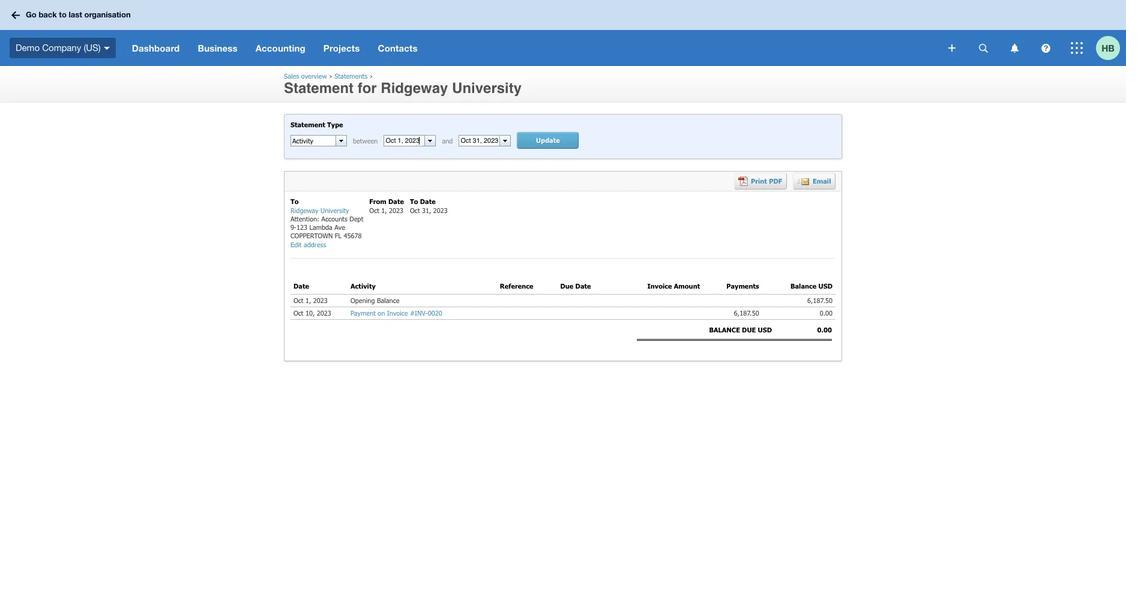 Task type: describe. For each thing, give the bounding box(es) containing it.
0 horizontal spatial 6,187.50
[[730, 309, 759, 317]]

email
[[813, 177, 831, 185]]

address
[[304, 241, 326, 248]]

45678
[[344, 232, 362, 240]]

2023 up oct 10, 2023
[[313, 296, 328, 304]]

0 horizontal spatial svg image
[[948, 44, 956, 52]]

due
[[742, 326, 756, 334]]

statements link
[[335, 72, 367, 80]]

amount
[[674, 282, 700, 290]]

opening balance
[[351, 296, 399, 304]]

go back to last organisation
[[26, 10, 131, 19]]

9-
[[291, 223, 297, 231]]

2 horizontal spatial svg image
[[1071, 42, 1083, 54]]

update
[[536, 136, 560, 144]]

sales overview › statements › statement for ridgeway university
[[284, 72, 522, 97]]

statement type
[[291, 121, 343, 128]]

1 vertical spatial invoice
[[387, 309, 408, 317]]

dept
[[350, 215, 363, 223]]

dashboard
[[132, 43, 180, 53]]

contacts button
[[369, 30, 427, 66]]

1 horizontal spatial svg image
[[1041, 44, 1050, 53]]

reference
[[500, 282, 533, 290]]

due
[[560, 282, 573, 290]]

demo company (us)
[[16, 42, 101, 53]]

from date oct 1, 2023
[[369, 198, 404, 214]]

payment                                         on invoice #inv-0020
[[351, 309, 442, 317]]

2023 inside to date oct 31, 2023
[[433, 206, 448, 214]]

0 vertical spatial 0.00
[[816, 309, 833, 317]]

0 vertical spatial usd
[[818, 282, 833, 290]]

date up oct 1, 2023
[[294, 282, 309, 290]]

payment
[[351, 309, 376, 317]]

oct inside to date oct 31, 2023
[[410, 206, 420, 214]]

invoice amount
[[647, 282, 700, 290]]

31,
[[422, 206, 431, 214]]

2023 inside from date oct 1, 2023
[[389, 206, 403, 214]]

svg image inside go back to last organisation link
[[11, 11, 20, 19]]

to date oct 31, 2023
[[410, 198, 448, 214]]

1, inside from date oct 1, 2023
[[381, 206, 387, 214]]

last
[[69, 10, 82, 19]]

accounting button
[[246, 30, 314, 66]]

(us)
[[84, 42, 101, 53]]

fl
[[335, 232, 342, 240]]

navigation inside banner
[[123, 30, 940, 66]]

organisation
[[84, 10, 131, 19]]

oct inside from date oct 1, 2023
[[369, 206, 379, 214]]

update link
[[517, 132, 579, 149]]

overview
[[301, 72, 327, 80]]

demo company (us) button
[[0, 30, 123, 66]]

company
[[42, 42, 81, 53]]

svg image inside demo company (us) 'popup button'
[[104, 47, 110, 50]]

opening
[[351, 296, 375, 304]]

1 vertical spatial statement
[[291, 121, 325, 128]]

payment                                         on invoice #inv-0020 link
[[351, 309, 442, 317]]

sales
[[284, 72, 299, 80]]

from
[[369, 198, 386, 205]]

hb button
[[1096, 30, 1126, 66]]

sales overview link
[[284, 72, 327, 80]]

edit
[[291, 241, 302, 248]]

and
[[442, 137, 453, 145]]

0020
[[428, 309, 442, 317]]

date for from
[[388, 198, 404, 205]]

email link
[[793, 173, 836, 190]]

accounting
[[255, 43, 305, 53]]

type
[[327, 121, 343, 128]]

balance
[[709, 326, 740, 334]]

activity
[[351, 282, 376, 290]]

projects
[[323, 43, 360, 53]]

coppertown
[[291, 232, 333, 240]]

payments
[[726, 282, 759, 290]]



Task type: vqa. For each thing, say whether or not it's contained in the screenshot.
Ridgeway University LINK
yes



Task type: locate. For each thing, give the bounding box(es) containing it.
0 horizontal spatial ridgeway
[[291, 206, 318, 214]]

go
[[26, 10, 37, 19]]

print
[[751, 177, 767, 185]]

date for to
[[420, 198, 436, 205]]

statement inside sales overview › statements › statement for ridgeway university
[[284, 80, 354, 97]]

statements
[[335, 72, 367, 80]]

university inside sales overview › statements › statement for ridgeway university
[[452, 80, 522, 97]]

1 vertical spatial ridgeway
[[291, 206, 318, 214]]

to right from date oct 1, 2023
[[410, 198, 418, 205]]

invoice right on
[[387, 309, 408, 317]]

1, up 10,
[[305, 296, 311, 304]]

demo
[[16, 42, 40, 53]]

1 horizontal spatial invoice
[[647, 282, 672, 290]]

go back to last organisation link
[[7, 4, 138, 26]]

0 vertical spatial university
[[452, 80, 522, 97]]

1 horizontal spatial 1,
[[381, 206, 387, 214]]

date right the due
[[575, 282, 591, 290]]

0 vertical spatial invoice
[[647, 282, 672, 290]]

0 horizontal spatial university
[[321, 206, 349, 214]]

None text field
[[459, 136, 500, 146]]

balance due usd
[[709, 326, 772, 334]]

university inside 'to ridgeway university attention: accounts dept 9-123 lambda ave coppertown fl 45678 edit address'
[[321, 206, 349, 214]]

1 horizontal spatial balance
[[790, 282, 817, 290]]

ridgeway up attention:
[[291, 206, 318, 214]]

0 horizontal spatial invoice
[[387, 309, 408, 317]]

date right from on the left
[[388, 198, 404, 205]]

0 horizontal spatial to
[[291, 198, 299, 205]]

print pdf link
[[734, 173, 787, 190]]

lambda
[[309, 223, 332, 231]]

1 horizontal spatial 6,187.50
[[807, 296, 833, 304]]

invoice
[[647, 282, 672, 290], [387, 309, 408, 317]]

1 horizontal spatial to
[[410, 198, 418, 205]]

balance
[[790, 282, 817, 290], [377, 296, 399, 304]]

6,187.50
[[807, 296, 833, 304], [730, 309, 759, 317]]

1 vertical spatial university
[[321, 206, 349, 214]]

ridgeway university link
[[291, 206, 349, 215]]

navigation containing dashboard
[[123, 30, 940, 66]]

to for to ridgeway university attention: accounts dept 9-123 lambda ave coppertown fl 45678 edit address
[[291, 198, 299, 205]]

› right overview
[[329, 72, 332, 80]]

invoice left 'amount'
[[647, 282, 672, 290]]

business
[[198, 43, 237, 53]]

business button
[[189, 30, 246, 66]]

1 vertical spatial balance
[[377, 296, 399, 304]]

hb
[[1102, 42, 1115, 53]]

0 horizontal spatial balance
[[377, 296, 399, 304]]

1 horizontal spatial usd
[[818, 282, 833, 290]]

1 vertical spatial 1,
[[305, 296, 311, 304]]

› right statements link
[[370, 72, 373, 80]]

oct left 31,
[[410, 206, 420, 214]]

0 horizontal spatial 1,
[[305, 296, 311, 304]]

for
[[358, 80, 377, 97]]

#inv-
[[410, 309, 428, 317]]

6,187.50 up balance due usd
[[730, 309, 759, 317]]

accounts
[[321, 215, 347, 223]]

ridgeway down "contacts" popup button
[[381, 80, 448, 97]]

1 to from the left
[[291, 198, 299, 205]]

edit address link
[[291, 241, 326, 249]]

university
[[452, 80, 522, 97], [321, 206, 349, 214]]

to inside 'to ridgeway university attention: accounts dept 9-123 lambda ave coppertown fl 45678 edit address'
[[291, 198, 299, 205]]

navigation
[[123, 30, 940, 66]]

1 vertical spatial 6,187.50
[[730, 309, 759, 317]]

1 vertical spatial 0.00
[[817, 326, 832, 334]]

0 vertical spatial 1,
[[381, 206, 387, 214]]

ridgeway
[[381, 80, 448, 97], [291, 206, 318, 214]]

to up attention:
[[291, 198, 299, 205]]

between
[[353, 137, 378, 145]]

back
[[39, 10, 57, 19]]

oct down from on the left
[[369, 206, 379, 214]]

svg image
[[1071, 42, 1083, 54], [1041, 44, 1050, 53], [948, 44, 956, 52]]

oct 1, 2023
[[294, 296, 328, 304]]

1 horizontal spatial ›
[[370, 72, 373, 80]]

1 horizontal spatial university
[[452, 80, 522, 97]]

contacts
[[378, 43, 418, 53]]

1,
[[381, 206, 387, 214], [305, 296, 311, 304]]

date up 31,
[[420, 198, 436, 205]]

pdf
[[769, 177, 782, 185]]

0 vertical spatial statement
[[284, 80, 354, 97]]

oct left 10,
[[294, 309, 303, 317]]

print pdf
[[751, 177, 782, 185]]

balance usd
[[790, 282, 833, 290]]

2023
[[389, 206, 403, 214], [433, 206, 448, 214], [313, 296, 328, 304], [317, 309, 331, 317]]

ridgeway inside sales overview › statements › statement for ridgeway university
[[381, 80, 448, 97]]

2023 right 10,
[[317, 309, 331, 317]]

banner
[[0, 0, 1126, 66]]

to for to date oct 31, 2023
[[410, 198, 418, 205]]

2023 right 31,
[[433, 206, 448, 214]]

banner containing hb
[[0, 0, 1126, 66]]

1, down from on the left
[[381, 206, 387, 214]]

2 › from the left
[[370, 72, 373, 80]]

None text field
[[291, 136, 336, 146], [384, 136, 425, 146], [291, 136, 336, 146], [384, 136, 425, 146]]

usd
[[818, 282, 833, 290], [758, 326, 772, 334]]

oct up oct 10, 2023
[[294, 296, 303, 304]]

10,
[[305, 309, 315, 317]]

date
[[388, 198, 404, 205], [420, 198, 436, 205], [294, 282, 309, 290], [575, 282, 591, 290]]

dashboard link
[[123, 30, 189, 66]]

6,187.50 down 'balance usd'
[[807, 296, 833, 304]]

projects button
[[314, 30, 369, 66]]

ridgeway inside 'to ridgeway university attention: accounts dept 9-123 lambda ave coppertown fl 45678 edit address'
[[291, 206, 318, 214]]

date for due
[[575, 282, 591, 290]]

2023 left 31,
[[389, 206, 403, 214]]

0 vertical spatial ridgeway
[[381, 80, 448, 97]]

›
[[329, 72, 332, 80], [370, 72, 373, 80]]

0 horizontal spatial usd
[[758, 326, 772, 334]]

1 horizontal spatial ridgeway
[[381, 80, 448, 97]]

svg image
[[11, 11, 20, 19], [979, 44, 988, 53], [1010, 44, 1018, 53], [104, 47, 110, 50]]

date inside from date oct 1, 2023
[[388, 198, 404, 205]]

to inside to date oct 31, 2023
[[410, 198, 418, 205]]

to ridgeway university attention: accounts dept 9-123 lambda ave coppertown fl 45678 edit address
[[291, 198, 363, 248]]

to
[[59, 10, 67, 19]]

due date
[[560, 282, 591, 290]]

0 horizontal spatial ›
[[329, 72, 332, 80]]

2 to from the left
[[410, 198, 418, 205]]

ave
[[335, 223, 345, 231]]

on
[[378, 309, 385, 317]]

oct 10, 2023
[[294, 309, 331, 317]]

0 vertical spatial balance
[[790, 282, 817, 290]]

oct
[[369, 206, 379, 214], [410, 206, 420, 214], [294, 296, 303, 304], [294, 309, 303, 317]]

date inside to date oct 31, 2023
[[420, 198, 436, 205]]

1 › from the left
[[329, 72, 332, 80]]

123
[[297, 223, 307, 231]]

attention:
[[291, 215, 319, 223]]

1 vertical spatial usd
[[758, 326, 772, 334]]

0.00
[[816, 309, 833, 317], [817, 326, 832, 334]]

to
[[291, 198, 299, 205], [410, 198, 418, 205]]

0 vertical spatial 6,187.50
[[807, 296, 833, 304]]

statement
[[284, 80, 354, 97], [291, 121, 325, 128]]



